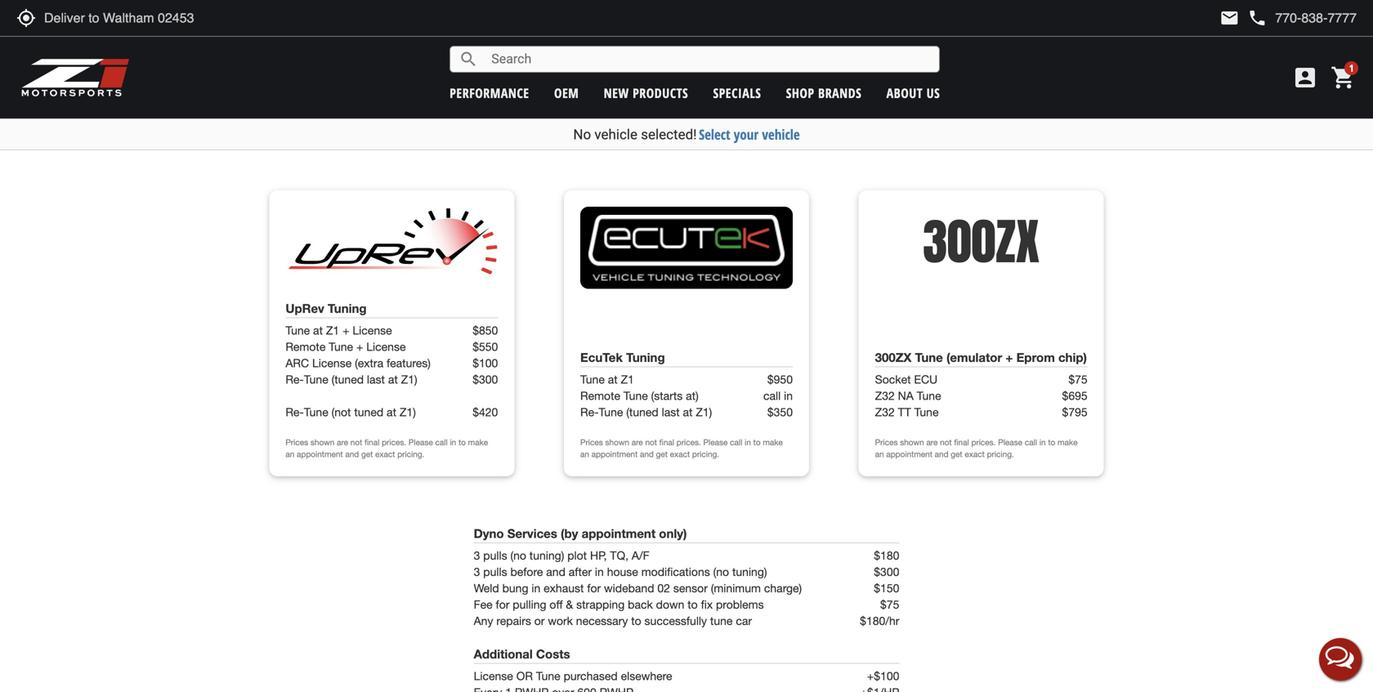 Task type: vqa. For each thing, say whether or not it's contained in the screenshot.
350Z to the bottom
no



Task type: locate. For each thing, give the bounding box(es) containing it.
appointment up tq,
[[582, 527, 656, 541]]

1 horizontal spatial tuning
[[626, 351, 665, 365]]

2 shown from the left
[[606, 438, 630, 447]]

3 prices shown are not final prices. please call in to make an appointment and get exact pricing. from the left
[[875, 438, 1078, 459]]

0 vertical spatial remote
[[286, 340, 326, 354]]

ecu
[[914, 373, 938, 386]]

and down remote tune (starts at)
[[640, 450, 654, 459]]

required).
[[798, 78, 847, 91]]

shopping_cart
[[1331, 65, 1357, 91]]

dyno inside all dyno tuning services are by appointment only ($100 deposit required). call 770- 838-7777 to schedule your tuning appointment.
[[490, 78, 515, 91]]

prices shown are not final prices. please call in to make an appointment and get exact pricing. for ecutek tuning
[[581, 438, 783, 459]]

3 make from the left
[[1058, 438, 1078, 447]]

& right off
[[566, 598, 573, 612]]

0 horizontal spatial remote
[[286, 340, 326, 354]]

2 prices. from the left
[[677, 438, 701, 447]]

search
[[459, 49, 479, 69]]

1 vertical spatial 3
[[474, 565, 480, 579]]

1 vertical spatial eprom
[[1017, 351, 1055, 365]]

1 horizontal spatial exact
[[670, 450, 690, 459]]

0 horizontal spatial (no
[[511, 549, 527, 562]]

appointment inside all dyno tuning services are by appointment only ($100 deposit required). call 770- 838-7777 to schedule your tuning appointment.
[[633, 78, 698, 91]]

1 vertical spatial new
[[604, 84, 629, 102]]

1 vertical spatial remote
[[581, 389, 621, 403]]

z1)
[[401, 373, 418, 386], [400, 406, 416, 419], [696, 406, 712, 419]]

+ up arc license (extra features)
[[356, 340, 363, 354]]

&
[[508, 37, 515, 50], [876, 37, 883, 50], [566, 598, 573, 612]]

new inside the a full dyno tuning session is absolutely essential after major modifications such as a nitrous install, new turbos, a supercharger, fuel system upgrades, or any engine management upgrades. z1 motorsports specializes in eprom tuning for the z32, uprev & ecutek for the 350z, g35, 370z, g37, gtr, and nissan/infiniti trucks & suvs, and haltech tuning for all models.
[[559, 4, 580, 17]]

1 vertical spatial dyno
[[490, 78, 515, 91]]

2 horizontal spatial +
[[1006, 351, 1013, 365]]

modifications up upgrades, or
[[781, 0, 850, 1]]

1 horizontal spatial $75
[[1069, 373, 1088, 386]]

0 vertical spatial new
[[559, 4, 580, 17]]

2 3 from the top
[[474, 565, 480, 579]]

1 dyno from the top
[[474, 118, 497, 133]]

3 shown from the left
[[900, 438, 925, 447]]

3 not from the left
[[940, 438, 952, 447]]

1 z32 from the top
[[875, 389, 895, 403]]

wideband
[[604, 582, 655, 595]]

or
[[517, 669, 533, 683]]

dyno sheet and waiver link
[[474, 118, 578, 133]]

not down remote tune (starts at)
[[646, 438, 657, 447]]

0 horizontal spatial $75
[[881, 598, 900, 612]]

sensor
[[674, 582, 708, 595]]

vehicle inside the no vehicle selected! select your vehicle
[[595, 126, 638, 143]]

a full dyno tuning session is absolutely essential after major modifications such as a nitrous install, new turbos, a supercharger, fuel system upgrades, or any engine management upgrades. z1 motorsports specializes in eprom tuning for the z32, uprev & ecutek for the 350z, g35, 370z, g37, gtr, and nissan/infiniti trucks & suvs, and haltech tuning for all models.
[[474, 0, 893, 67]]

z32 down socket
[[875, 389, 895, 403]]

dyno
[[474, 118, 497, 133], [474, 527, 504, 541]]

2 horizontal spatial exact
[[965, 450, 985, 459]]

$300
[[473, 373, 498, 386], [874, 565, 900, 579]]

at
[[313, 324, 323, 337], [388, 373, 398, 386], [608, 373, 618, 386], [387, 406, 397, 419], [683, 406, 693, 419]]

prices shown are not final prices. please call in to make an appointment and get exact pricing. down tuned
[[286, 438, 488, 459]]

1 horizontal spatial shown
[[606, 438, 630, 447]]

na
[[898, 389, 914, 403]]

chip)
[[1059, 351, 1087, 365]]

0 horizontal spatial last
[[367, 373, 385, 386]]

0 horizontal spatial your
[[589, 94, 611, 107]]

0 vertical spatial $300
[[473, 373, 498, 386]]

an
[[286, 450, 295, 459], [581, 450, 589, 459], [875, 450, 884, 459]]

1 horizontal spatial $300
[[874, 565, 900, 579]]

1 horizontal spatial re-tune (tuned last at z1)
[[581, 406, 712, 419]]

pricing.
[[398, 450, 425, 459], [692, 450, 720, 459], [987, 450, 1015, 459]]

my_location
[[16, 8, 36, 28]]

1 exact from the left
[[375, 450, 395, 459]]

(no up (minimum
[[714, 565, 729, 579]]

$150
[[874, 582, 900, 595]]

re-tune (tuned last at z1) down arc license (extra features)
[[286, 373, 418, 386]]

re- down the arc
[[286, 373, 304, 386]]

0 horizontal spatial pricing.
[[398, 450, 425, 459]]

1 horizontal spatial a
[[623, 4, 629, 17]]

1 prices from the left
[[286, 438, 308, 447]]

z1) for $300
[[401, 373, 418, 386]]

0 horizontal spatial new
[[559, 4, 580, 17]]

0 vertical spatial ecutek
[[518, 37, 555, 50]]

2 horizontal spatial final
[[955, 438, 970, 447]]

the down the upgrades.
[[575, 37, 591, 50]]

license or tune purchased elsewhere
[[474, 669, 673, 683]]

re- for $420
[[286, 406, 304, 419]]

2 horizontal spatial get
[[951, 450, 963, 459]]

at for $350
[[683, 406, 693, 419]]

dyno up 7777
[[490, 78, 515, 91]]

(no up before
[[511, 549, 527, 562]]

oem link
[[554, 84, 579, 102]]

tuning) up (minimum
[[733, 565, 767, 579]]

0 horizontal spatial eprom
[[753, 20, 786, 34]]

re-tune (tuned last at z1)
[[286, 373, 418, 386], [581, 406, 712, 419]]

0 vertical spatial z1
[[599, 20, 612, 34]]

tuning up install, on the top
[[531, 0, 563, 1]]

1 a from the left
[[474, 4, 480, 17]]

and right sheet
[[527, 118, 544, 133]]

prices. for 300zx
[[972, 438, 996, 447]]

shown down remote tune (starts at)
[[606, 438, 630, 447]]

tuning up remote tune (starts at)
[[626, 351, 665, 365]]

last for $300
[[367, 373, 385, 386]]

1 horizontal spatial z1
[[599, 20, 612, 34]]

after down plot
[[569, 565, 592, 579]]

2 horizontal spatial prices shown are not final prices. please call in to make an appointment and get exact pricing.
[[875, 438, 1078, 459]]

1 horizontal spatial modifications
[[781, 0, 850, 1]]

remote down tune at z1
[[581, 389, 621, 403]]

prices shown are not final prices. please call in to make an appointment and get exact pricing.
[[286, 438, 488, 459], [581, 438, 783, 459], [875, 438, 1078, 459]]

1 horizontal spatial prices shown are not final prices. please call in to make an appointment and get exact pricing.
[[581, 438, 783, 459]]

sheet
[[500, 118, 524, 133]]

z1 for ecutek tuning
[[621, 373, 634, 386]]

eprom left chip)
[[1017, 351, 1055, 365]]

0 horizontal spatial prices.
[[382, 438, 406, 447]]

and right gtr,
[[744, 37, 764, 50]]

+ for tune
[[343, 324, 350, 337]]

2 a from the left
[[623, 4, 629, 17]]

1 horizontal spatial not
[[646, 438, 657, 447]]

last for $350
[[662, 406, 680, 419]]

(not
[[332, 406, 351, 419]]

new products
[[604, 84, 689, 102]]

pulls for before
[[483, 565, 507, 579]]

bung
[[503, 582, 529, 595]]

are down z32 tt tune
[[927, 438, 938, 447]]

1 vertical spatial z1
[[326, 324, 340, 337]]

$180/hr
[[860, 614, 900, 628]]

new up the upgrades.
[[559, 4, 580, 17]]

prices for 300zx tune (emulator + eprom chip)
[[875, 438, 898, 447]]

back
[[628, 598, 653, 612]]

shown down (not
[[311, 438, 335, 447]]

0 vertical spatial z32
[[875, 389, 895, 403]]

license
[[353, 324, 392, 337], [367, 340, 406, 354], [312, 357, 352, 370], [474, 669, 513, 683]]

fee for pulling off & strapping back down to fix problems
[[474, 598, 764, 612]]

tuned
[[354, 406, 384, 419]]

2 horizontal spatial an
[[875, 450, 884, 459]]

are down remote tune (starts at)
[[632, 438, 643, 447]]

trucks
[[839, 37, 872, 50]]

tune down tune at z1 + license in the left of the page
[[329, 340, 353, 354]]

0 vertical spatial tuning)
[[530, 549, 564, 562]]

final
[[365, 438, 380, 447], [660, 438, 675, 447], [955, 438, 970, 447]]

brands
[[819, 84, 862, 102]]

2 horizontal spatial pricing.
[[987, 450, 1015, 459]]

0 vertical spatial pulls
[[483, 549, 507, 562]]

1 vertical spatial re-tune (tuned last at z1)
[[581, 406, 712, 419]]

1 horizontal spatial please
[[704, 438, 728, 447]]

all dyno tuning services are by appointment only ($100 deposit required). call 770- 838-7777 to schedule your tuning appointment.
[[474, 78, 896, 107]]

0 vertical spatial (tuned
[[332, 373, 364, 386]]

1 horizontal spatial an
[[581, 450, 589, 459]]

not
[[351, 438, 362, 447], [646, 438, 657, 447], [940, 438, 952, 447]]

prices shown are not final prices. please call in to make an appointment and get exact pricing. down z32 tt tune
[[875, 438, 1078, 459]]

an down tune at z1
[[581, 450, 589, 459]]

1 vertical spatial pulls
[[483, 565, 507, 579]]

2 make from the left
[[763, 438, 783, 447]]

2 horizontal spatial please
[[999, 438, 1023, 447]]

upgrades, or
[[766, 4, 831, 17]]

z1 for uprev tuning
[[326, 324, 340, 337]]

1 pulls from the top
[[483, 549, 507, 562]]

strapping
[[577, 598, 625, 612]]

1 vertical spatial $300
[[874, 565, 900, 579]]

z1) right tuned
[[400, 406, 416, 419]]

1 horizontal spatial prices
[[581, 438, 603, 447]]

eprom down major
[[753, 20, 786, 34]]

& down the management
[[508, 37, 515, 50]]

pricing. for 300zx tune (emulator + eprom chip)
[[987, 450, 1015, 459]]

tuning up 7777
[[518, 78, 550, 91]]

re-tune (tuned last at z1) for $350
[[581, 406, 712, 419]]

2 vertical spatial z1
[[621, 373, 634, 386]]

1 horizontal spatial after
[[723, 0, 746, 1]]

2 dyno from the top
[[474, 527, 504, 541]]

1 horizontal spatial prices.
[[677, 438, 701, 447]]

0 vertical spatial your
[[589, 94, 611, 107]]

a down a
[[474, 4, 480, 17]]

0 horizontal spatial vehicle
[[595, 126, 638, 143]]

prices for ecutek tuning
[[581, 438, 603, 447]]

suvs,
[[474, 53, 507, 67]]

0 vertical spatial modifications
[[781, 0, 850, 1]]

0 horizontal spatial get
[[361, 450, 373, 459]]

at down features)
[[388, 373, 398, 386]]

a down the absolutely
[[623, 4, 629, 17]]

z1 up '350z,'
[[599, 20, 612, 34]]

2 please from the left
[[704, 438, 728, 447]]

2 pricing. from the left
[[692, 450, 720, 459]]

tune down the arc
[[304, 373, 328, 386]]

3 prices. from the left
[[972, 438, 996, 447]]

2 prices from the left
[[581, 438, 603, 447]]

vehicle down shop
[[762, 125, 800, 144]]

are inside all dyno tuning services are by appointment only ($100 deposit required). call 770- 838-7777 to schedule your tuning appointment.
[[598, 78, 614, 91]]

z1 up remote tune + license
[[326, 324, 340, 337]]

1 horizontal spatial make
[[763, 438, 783, 447]]

last down '(starts'
[[662, 406, 680, 419]]

$75 for fee for pulling off & strapping back down to fix problems
[[881, 598, 900, 612]]

tune
[[286, 324, 310, 337], [329, 340, 353, 354], [915, 351, 943, 365], [304, 373, 328, 386], [581, 373, 605, 386], [624, 389, 648, 403], [917, 389, 942, 403], [304, 406, 328, 419], [599, 406, 623, 419], [915, 406, 939, 419], [536, 669, 561, 683]]

3 an from the left
[[875, 450, 884, 459]]

2 prices shown are not final prices. please call in to make an appointment and get exact pricing. from the left
[[581, 438, 783, 459]]

your right select
[[734, 125, 759, 144]]

re- down tune at z1
[[581, 406, 599, 419]]

1 not from the left
[[351, 438, 362, 447]]

prices.
[[382, 438, 406, 447], [677, 438, 701, 447], [972, 438, 996, 447]]

shown for ecutek
[[606, 438, 630, 447]]

prices
[[286, 438, 308, 447], [581, 438, 603, 447], [875, 438, 898, 447]]

1 prices shown are not final prices. please call in to make an appointment and get exact pricing. from the left
[[286, 438, 488, 459]]

tuning) up before
[[530, 549, 564, 562]]

0 vertical spatial tuning
[[328, 301, 367, 316]]

re- left (not
[[286, 406, 304, 419]]

3 pricing. from the left
[[987, 450, 1015, 459]]

schedule
[[539, 94, 586, 107]]

not down re-tune (not tuned at z1)
[[351, 438, 362, 447]]

an for 300zx tune (emulator + eprom chip)
[[875, 450, 884, 459]]

make down $350
[[763, 438, 783, 447]]

ecutek inside the a full dyno tuning session is absolutely essential after major modifications such as a nitrous install, new turbos, a supercharger, fuel system upgrades, or any engine management upgrades. z1 motorsports specializes in eprom tuning for the z32, uprev & ecutek for the 350z, g35, 370z, g37, gtr, and nissan/infiniti trucks & suvs, and haltech tuning for all models.
[[518, 37, 555, 50]]

ecutek up haltech
[[518, 37, 555, 50]]

(tuned for $300
[[332, 373, 364, 386]]

get for ecutek tuning
[[656, 450, 668, 459]]

exact for 300zx tune (emulator + eprom chip)
[[965, 450, 985, 459]]

$75 down $150
[[881, 598, 900, 612]]

1 horizontal spatial final
[[660, 438, 675, 447]]

eprom
[[753, 20, 786, 34], [1017, 351, 1055, 365]]

$300 up $150
[[874, 565, 900, 579]]

$100
[[473, 357, 498, 370]]

2 exact from the left
[[670, 450, 690, 459]]

eprom inside the a full dyno tuning session is absolutely essential after major modifications such as a nitrous install, new turbos, a supercharger, fuel system upgrades, or any engine management upgrades. z1 motorsports specializes in eprom tuning for the z32, uprev & ecutek for the 350z, g35, 370z, g37, gtr, and nissan/infiniti trucks & suvs, and haltech tuning for all models.
[[753, 20, 786, 34]]

3 exact from the left
[[965, 450, 985, 459]]

socket
[[875, 373, 911, 386]]

2 pulls from the top
[[483, 565, 507, 579]]

re-tune (tuned last at z1) down remote tune (starts at)
[[581, 406, 712, 419]]

features)
[[387, 357, 431, 370]]

2 horizontal spatial make
[[1058, 438, 1078, 447]]

0 horizontal spatial please
[[409, 438, 433, 447]]

0 horizontal spatial +
[[343, 324, 350, 337]]

0 horizontal spatial re-tune (tuned last at z1)
[[286, 373, 418, 386]]

new down 'all'
[[604, 84, 629, 102]]

all
[[627, 53, 638, 67]]

$75 up $695
[[1069, 373, 1088, 386]]

0 horizontal spatial tuning
[[328, 301, 367, 316]]

2 final from the left
[[660, 438, 675, 447]]

tuning
[[328, 301, 367, 316], [626, 351, 665, 365]]

for right the fee
[[496, 598, 510, 612]]

tuning up nissan/infiniti
[[789, 20, 821, 34]]

shown
[[311, 438, 335, 447], [606, 438, 630, 447], [900, 438, 925, 447]]

0 horizontal spatial an
[[286, 450, 295, 459]]

3 final from the left
[[955, 438, 970, 447]]

z32 for z32 tt tune
[[875, 406, 895, 419]]

3 get from the left
[[951, 450, 963, 459]]

arc
[[286, 357, 309, 370]]

$300 for 3 pulls before and after in house modifications (no tuning)
[[874, 565, 900, 579]]

1 vertical spatial tuning
[[626, 351, 665, 365]]

remote for uprev
[[286, 340, 326, 354]]

z1 inside the a full dyno tuning session is absolutely essential after major modifications such as a nitrous install, new turbos, a supercharger, fuel system upgrades, or any engine management upgrades. z1 motorsports specializes in eprom tuning for the z32, uprev & ecutek for the 350z, g35, 370z, g37, gtr, and nissan/infiniti trucks & suvs, and haltech tuning for all models.
[[599, 20, 612, 34]]

2 horizontal spatial z1
[[621, 373, 634, 386]]

1 3 from the top
[[474, 549, 480, 562]]

2 not from the left
[[646, 438, 657, 447]]

2 get from the left
[[656, 450, 668, 459]]

0 vertical spatial last
[[367, 373, 385, 386]]

1 pricing. from the left
[[398, 450, 425, 459]]

remote tune (starts at)
[[581, 389, 699, 403]]

after up system
[[723, 0, 746, 1]]

no
[[573, 126, 591, 143]]

2 z32 from the top
[[875, 406, 895, 419]]

$850
[[473, 324, 498, 337]]

successfully
[[645, 614, 707, 628]]

0 vertical spatial dyno
[[503, 0, 528, 1]]

prices shown are not final prices. please call in to make an appointment and get exact pricing. for 300zx tune (emulator + eprom chip)
[[875, 438, 1078, 459]]

$300 down the $100
[[473, 373, 498, 386]]

for down the upgrades.
[[558, 37, 572, 50]]

0 vertical spatial (no
[[511, 549, 527, 562]]

+ right (emulator
[[1006, 351, 1013, 365]]

dyno left services
[[474, 527, 504, 541]]

0 horizontal spatial make
[[468, 438, 488, 447]]

1 vertical spatial dyno
[[474, 527, 504, 541]]

(starts
[[651, 389, 683, 403]]

z32 left tt
[[875, 406, 895, 419]]

1 final from the left
[[365, 438, 380, 447]]

1 vertical spatial ecutek
[[581, 351, 623, 365]]

license down remote tune + license
[[312, 357, 352, 370]]

$75 for socket ecu
[[1069, 373, 1088, 386]]

your
[[589, 94, 611, 107], [734, 125, 759, 144]]

are left by
[[598, 78, 614, 91]]

and down z32 tt tune
[[935, 450, 949, 459]]

0 horizontal spatial ecutek
[[518, 37, 555, 50]]

such
[[853, 0, 878, 1]]

uprev
[[286, 301, 324, 316]]

(tuned down arc license (extra features)
[[332, 373, 364, 386]]

at for $420
[[387, 406, 397, 419]]

0 vertical spatial re-tune (tuned last at z1)
[[286, 373, 418, 386]]

1 horizontal spatial get
[[656, 450, 668, 459]]

2 horizontal spatial prices.
[[972, 438, 996, 447]]

please for 300zx
[[999, 438, 1023, 447]]

get
[[361, 450, 373, 459], [656, 450, 668, 459], [951, 450, 963, 459]]

+ up remote tune + license
[[343, 324, 350, 337]]

any
[[474, 614, 493, 628]]

an down re-tune (not tuned at z1)
[[286, 450, 295, 459]]

dyno down 838-
[[474, 118, 497, 133]]

ecutek up tune at z1
[[581, 351, 623, 365]]

down
[[656, 598, 685, 612]]

re- for $350
[[581, 406, 599, 419]]

make
[[468, 438, 488, 447], [763, 438, 783, 447], [1058, 438, 1078, 447]]

not down "z32 na tune"
[[940, 438, 952, 447]]

+
[[343, 324, 350, 337], [356, 340, 363, 354], [1006, 351, 1013, 365]]

0 horizontal spatial exact
[[375, 450, 395, 459]]

appointment up appointment. at the top
[[633, 78, 698, 91]]

$950
[[768, 373, 793, 386]]

0 horizontal spatial final
[[365, 438, 380, 447]]

license up (extra
[[367, 340, 406, 354]]

1 horizontal spatial new
[[604, 84, 629, 102]]

call
[[764, 389, 781, 403], [435, 438, 448, 447], [730, 438, 743, 447], [1025, 438, 1038, 447]]

make for ecutek tuning
[[763, 438, 783, 447]]

performance
[[450, 84, 530, 102]]

1 horizontal spatial (tuned
[[627, 406, 659, 419]]

shown down z32 tt tune
[[900, 438, 925, 447]]

last down (extra
[[367, 373, 385, 386]]

+ for 300zx
[[1006, 351, 1013, 365]]

1 horizontal spatial (no
[[714, 565, 729, 579]]

0 horizontal spatial shown
[[311, 438, 335, 447]]

& down the z32,
[[876, 37, 883, 50]]

dyno for dyno services (by appointment only)
[[474, 527, 504, 541]]

(tuned down remote tune (starts at)
[[627, 406, 659, 419]]

remote up the arc
[[286, 340, 326, 354]]

(by
[[561, 527, 578, 541]]

1 vertical spatial modifications
[[642, 565, 710, 579]]

0 horizontal spatial a
[[474, 4, 480, 17]]

($100
[[725, 78, 754, 91]]

fuel
[[704, 4, 723, 17]]

prices down z32 tt tune
[[875, 438, 898, 447]]

0 vertical spatial eprom
[[753, 20, 786, 34]]

2 an from the left
[[581, 450, 589, 459]]

1 horizontal spatial eprom
[[1017, 351, 1055, 365]]

z1 up remote tune (starts at)
[[621, 373, 634, 386]]

3 please from the left
[[999, 438, 1023, 447]]

3 prices from the left
[[875, 438, 898, 447]]

1 vertical spatial $75
[[881, 598, 900, 612]]

1 make from the left
[[468, 438, 488, 447]]

+$100
[[867, 669, 900, 683]]

the down 'any'
[[841, 20, 858, 34]]

exhaust
[[544, 582, 584, 595]]

make down $795
[[1058, 438, 1078, 447]]

house
[[607, 565, 638, 579]]

0 vertical spatial 3
[[474, 549, 480, 562]]

a
[[474, 0, 481, 1]]

prices down tune at z1
[[581, 438, 603, 447]]

mail phone
[[1220, 8, 1268, 28]]



Task type: describe. For each thing, give the bounding box(es) containing it.
tt
[[898, 406, 912, 419]]

absolutely
[[620, 0, 672, 1]]

z32,
[[861, 20, 884, 34]]

at for $300
[[388, 373, 398, 386]]

repairs
[[497, 614, 531, 628]]

about us link
[[887, 84, 941, 102]]

1 vertical spatial (no
[[714, 565, 729, 579]]

weld
[[474, 582, 499, 595]]

2 horizontal spatial &
[[876, 37, 883, 50]]

final for 300zx tune (emulator + eprom chip)
[[955, 438, 970, 447]]

300zx
[[875, 351, 912, 365]]

for down 'any'
[[824, 20, 838, 34]]

by
[[617, 78, 630, 91]]

not for 300zx tune (emulator + eprom chip)
[[940, 438, 952, 447]]

$795
[[1063, 406, 1088, 419]]

tuning down by
[[615, 94, 646, 107]]

essential
[[675, 0, 720, 1]]

0 horizontal spatial &
[[508, 37, 515, 50]]

g35,
[[627, 37, 651, 50]]

select your vehicle link
[[699, 125, 800, 144]]

a/f
[[632, 549, 650, 562]]

0 horizontal spatial modifications
[[642, 565, 710, 579]]

tune down ecutek tuning
[[581, 373, 605, 386]]

300zx tune (emulator + eprom chip)
[[875, 351, 1087, 365]]

appointment down z32 tt tune
[[887, 450, 933, 459]]

modifications inside the a full dyno tuning session is absolutely essential after major modifications such as a nitrous install, new turbos, a supercharger, fuel system upgrades, or any engine management upgrades. z1 motorsports specializes in eprom tuning for the z32, uprev & ecutek for the 350z, g35, 370z, g37, gtr, and nissan/infiniti trucks & suvs, and haltech tuning for all models.
[[781, 0, 850, 1]]

as
[[881, 0, 893, 1]]

problems
[[716, 598, 764, 612]]

and down "3 pulls (no tuning) plot hp, tq, a/f"
[[546, 565, 566, 579]]

exact for ecutek tuning
[[670, 450, 690, 459]]

supercharger,
[[632, 4, 701, 17]]

tune
[[711, 614, 733, 628]]

specials
[[713, 84, 762, 102]]

are down (not
[[337, 438, 348, 447]]

is
[[608, 0, 616, 1]]

account_box link
[[1289, 65, 1323, 91]]

0 horizontal spatial tuning)
[[530, 549, 564, 562]]

make for 300zx tune (emulator + eprom chip)
[[1058, 438, 1078, 447]]

nitrous
[[483, 4, 520, 17]]

shopping_cart link
[[1327, 65, 1357, 91]]

mail link
[[1220, 8, 1240, 28]]

elsewhere
[[621, 669, 673, 683]]

license up remote tune + license
[[353, 324, 392, 337]]

fee
[[474, 598, 493, 612]]

$180
[[874, 549, 900, 562]]

1 horizontal spatial +
[[356, 340, 363, 354]]

$300 for re-tune (tuned last at z1)
[[473, 373, 498, 386]]

upgrades.
[[544, 20, 596, 34]]

models.
[[642, 53, 682, 67]]

and right suvs,
[[510, 53, 530, 67]]

tuning for uprev tuning
[[328, 301, 367, 316]]

tune up ecu
[[915, 351, 943, 365]]

pulling
[[513, 598, 547, 612]]

shop brands
[[786, 84, 862, 102]]

02
[[658, 582, 670, 595]]

necessary
[[576, 614, 628, 628]]

appointment down (not
[[297, 450, 343, 459]]

for left 'all'
[[610, 53, 624, 67]]

after inside the a full dyno tuning session is absolutely essential after major modifications such as a nitrous install, new turbos, a supercharger, fuel system upgrades, or any engine management upgrades. z1 motorsports specializes in eprom tuning for the z32, uprev & ecutek for the 350z, g35, 370z, g37, gtr, and nissan/infiniti trucks & suvs, and haltech tuning for all models.
[[723, 0, 746, 1]]

838-
[[474, 94, 497, 107]]

1 horizontal spatial tuning)
[[733, 565, 767, 579]]

license down additional on the bottom left
[[474, 669, 513, 683]]

shop brands link
[[786, 84, 862, 102]]

1 shown from the left
[[311, 438, 335, 447]]

appointment down remote tune (starts at)
[[592, 450, 638, 459]]

deposit
[[757, 78, 795, 91]]

gtr,
[[715, 37, 741, 50]]

z1 motorsports logo image
[[20, 57, 130, 98]]

select
[[699, 125, 731, 144]]

3 for 3 pulls (no tuning) plot hp, tq, a/f
[[474, 549, 480, 562]]

shop
[[786, 84, 815, 102]]

1 vertical spatial your
[[734, 125, 759, 144]]

1 horizontal spatial &
[[566, 598, 573, 612]]

dyno services (by appointment only)
[[474, 527, 687, 541]]

tq,
[[610, 549, 629, 562]]

motorsports
[[615, 20, 678, 34]]

selected!
[[641, 126, 697, 143]]

tune left '(starts'
[[624, 389, 648, 403]]

at down uprev tuning
[[313, 324, 323, 337]]

tune down uprev
[[286, 324, 310, 337]]

$550
[[473, 340, 498, 354]]

at down ecutek tuning
[[608, 373, 618, 386]]

770-
[[872, 78, 896, 91]]

final for ecutek tuning
[[660, 438, 675, 447]]

socket ecu
[[875, 373, 938, 386]]

re-tune (not tuned at z1)
[[286, 406, 416, 419]]

(tuned for $350
[[627, 406, 659, 419]]

tune down costs
[[536, 669, 561, 683]]

specials link
[[713, 84, 762, 102]]

call
[[850, 78, 869, 91]]

tune right tt
[[915, 406, 939, 419]]

dyno for dyno sheet and waiver
[[474, 118, 497, 133]]

and down re-tune (not tuned at z1)
[[345, 450, 359, 459]]

appointment.
[[650, 94, 717, 107]]

uprev tuning
[[286, 301, 367, 316]]

370z,
[[655, 37, 684, 50]]

re- for $300
[[286, 373, 304, 386]]

plot
[[568, 549, 587, 562]]

1 prices. from the left
[[382, 438, 406, 447]]

for up strapping
[[587, 582, 601, 595]]

weld bung in exhaust for wideband 02 sensor (minimum charge)
[[474, 582, 802, 595]]

waiver
[[547, 118, 578, 133]]

(minimum
[[711, 582, 761, 595]]

3 pulls before and after in house modifications (no tuning)
[[474, 565, 767, 579]]

get for 300zx tune (emulator + eprom chip)
[[951, 450, 963, 459]]

major
[[749, 0, 778, 1]]

arc license (extra features)
[[286, 357, 431, 370]]

us
[[927, 84, 941, 102]]

not for ecutek tuning
[[646, 438, 657, 447]]

remote for ecutek
[[581, 389, 621, 403]]

to inside all dyno tuning services are by appointment only ($100 deposit required). call 770- 838-7777 to schedule your tuning appointment.
[[526, 94, 536, 107]]

300zx
[[923, 205, 1040, 279]]

pricing. for ecutek tuning
[[692, 450, 720, 459]]

prices. for ecutek
[[677, 438, 701, 447]]

shown for 300zx
[[900, 438, 925, 447]]

fix
[[701, 598, 713, 612]]

please for ecutek
[[704, 438, 728, 447]]

0 vertical spatial the
[[841, 20, 858, 34]]

1 an from the left
[[286, 450, 295, 459]]

at)
[[686, 389, 699, 403]]

session
[[566, 0, 605, 1]]

1 horizontal spatial ecutek
[[581, 351, 623, 365]]

costs
[[536, 647, 570, 662]]

1 horizontal spatial vehicle
[[762, 125, 800, 144]]

Search search field
[[479, 47, 940, 72]]

pulls for (no
[[483, 549, 507, 562]]

$695
[[1063, 389, 1088, 403]]

tune left (not
[[304, 406, 328, 419]]

1 vertical spatial the
[[575, 37, 591, 50]]

tune down ecu
[[917, 389, 942, 403]]

3 for 3 pulls before and after in house modifications (no tuning)
[[474, 565, 480, 579]]

ecutek tuning
[[581, 351, 665, 365]]

purchased
[[564, 669, 618, 683]]

z1) for $350
[[696, 406, 712, 419]]

dyno inside the a full dyno tuning session is absolutely essential after major modifications such as a nitrous install, new turbos, a supercharger, fuel system upgrades, or any engine management upgrades. z1 motorsports specializes in eprom tuning for the z32, uprev & ecutek for the 350z, g35, 370z, g37, gtr, and nissan/infiniti trucks & suvs, and haltech tuning for all models.
[[503, 0, 528, 1]]

tune down remote tune (starts at)
[[599, 406, 623, 419]]

(extra
[[355, 357, 384, 370]]

z32 for z32 na tune
[[875, 389, 895, 403]]

in inside the a full dyno tuning session is absolutely essential after major modifications such as a nitrous install, new turbos, a supercharger, fuel system upgrades, or any engine management upgrades. z1 motorsports specializes in eprom tuning for the z32, uprev & ecutek for the 350z, g35, 370z, g37, gtr, and nissan/infiniti trucks & suvs, and haltech tuning for all models.
[[740, 20, 749, 34]]

tuning down '350z,'
[[575, 53, 607, 67]]

call in
[[764, 389, 793, 403]]

tuning for ecutek tuning
[[626, 351, 665, 365]]

0 horizontal spatial after
[[569, 565, 592, 579]]

hp,
[[590, 549, 607, 562]]

z1) for $420
[[400, 406, 416, 419]]

management
[[474, 20, 541, 34]]

re-tune (tuned last at z1) for $300
[[286, 373, 418, 386]]

charge)
[[764, 582, 802, 595]]

$350
[[768, 406, 793, 419]]

only
[[701, 78, 722, 91]]

services
[[553, 78, 595, 91]]

1 get from the left
[[361, 450, 373, 459]]

products
[[633, 84, 689, 102]]

before
[[511, 565, 543, 579]]

1 please from the left
[[409, 438, 433, 447]]

your inside all dyno tuning services are by appointment only ($100 deposit required). call 770- 838-7777 to schedule your tuning appointment.
[[589, 94, 611, 107]]

an for ecutek tuning
[[581, 450, 589, 459]]

engine
[[856, 4, 890, 17]]



